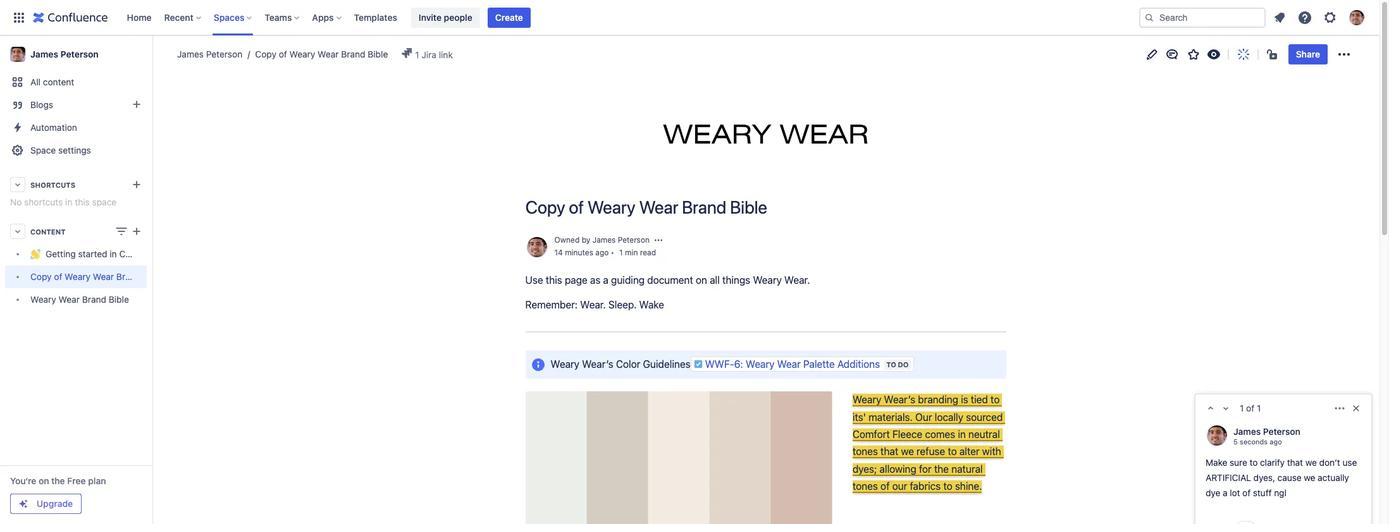 Task type: locate. For each thing, give the bounding box(es) containing it.
1 vertical spatial ago
[[1270, 438, 1283, 446]]

spaces button
[[210, 7, 257, 28]]

copy of weary wear brand bible link up weary wear brand bible
[[5, 266, 163, 289]]

that up the cause on the bottom right
[[1288, 458, 1304, 468]]

Search field
[[1140, 7, 1266, 28]]

1 horizontal spatial the
[[935, 464, 949, 475]]

1 vertical spatial tones
[[853, 481, 878, 492]]

confluence image
[[33, 10, 108, 25], [33, 10, 108, 25]]

dyes;
[[853, 464, 877, 475]]

recent button
[[160, 7, 206, 28]]

0 vertical spatial wear's
[[582, 359, 614, 370]]

copy of weary wear brand bible down 'started' at the top left of the page
[[30, 272, 163, 283]]

0 horizontal spatial the
[[51, 476, 65, 487]]

2 vertical spatial copy of weary wear brand bible
[[30, 272, 163, 283]]

0 horizontal spatial wear's
[[582, 359, 614, 370]]

in for started
[[110, 249, 117, 260]]

copy of weary wear brand bible up 'manage page ownership' image at the left of page
[[526, 197, 767, 218]]

2 horizontal spatial james peterson
[[1234, 426, 1301, 437]]

stop watching image
[[1207, 47, 1222, 62]]

1 for 1 min read
[[620, 248, 623, 257]]

of down getting
[[54, 272, 62, 283]]

do
[[898, 361, 909, 369]]

1 horizontal spatial copy of weary wear brand bible
[[255, 49, 388, 59]]

remember:
[[526, 300, 578, 311]]

james right by
[[593, 235, 616, 245]]

tree containing getting started in confluence
[[5, 243, 166, 311]]

on
[[696, 275, 707, 286], [39, 476, 49, 487]]

tied
[[971, 394, 988, 406]]

james peterson image
[[527, 237, 547, 258], [1207, 426, 1228, 446]]

james peterson link up 5 seconds ago
[[1234, 426, 1301, 437]]

refuse
[[917, 446, 946, 458]]

make sure to clarify that we don't use artificial dyes, cause we actually dye a lot of stuff ngl
[[1206, 458, 1360, 499]]

to right sure
[[1250, 458, 1258, 468]]

0 horizontal spatial copy of weary wear brand bible
[[30, 272, 163, 283]]

to
[[887, 361, 897, 369]]

this inside space element
[[75, 197, 90, 208]]

james peterson inside comment
[[1234, 426, 1301, 437]]

materials.
[[869, 412, 913, 423]]

next comment image
[[1219, 401, 1234, 416]]

getting started in confluence
[[46, 249, 166, 260]]

1 horizontal spatial james peterson image
[[1207, 426, 1228, 446]]

people
[[444, 12, 473, 22]]

shortcuts
[[30, 181, 75, 189]]

james peterson link
[[5, 42, 147, 67], [177, 48, 243, 61], [593, 235, 650, 245], [1234, 426, 1301, 437]]

1 vertical spatial this
[[546, 275, 562, 286]]

the
[[935, 464, 949, 475], [51, 476, 65, 487]]

weary up its' at the right bottom of page
[[853, 394, 882, 406]]

weary right the '6:'
[[746, 359, 775, 370]]

wear. right things
[[785, 275, 810, 286]]

james peterson up 5 seconds ago
[[1234, 426, 1301, 437]]

wear
[[318, 49, 339, 59], [639, 197, 679, 218], [93, 272, 114, 283], [59, 295, 80, 305], [777, 359, 801, 370]]

copy of weary wear brand bible link down apps
[[243, 48, 388, 61]]

palette
[[804, 359, 835, 370]]

a right as
[[603, 275, 609, 286]]

1 vertical spatial a
[[1223, 488, 1228, 499]]

1 vertical spatial copy of weary wear brand bible link
[[5, 266, 163, 289]]

james inside space element
[[30, 49, 58, 59]]

of inside tree
[[54, 272, 62, 283]]

that up allowing
[[881, 446, 899, 458]]

1 vertical spatial the
[[51, 476, 65, 487]]

1 horizontal spatial this
[[546, 275, 562, 286]]

we down fleece
[[901, 446, 914, 458]]

james peterson link up all content link
[[5, 42, 147, 67]]

upgrade
[[37, 499, 73, 509]]

shortcuts
[[24, 197, 63, 208]]

create a blog image
[[129, 97, 144, 112]]

1 vertical spatial copy
[[526, 197, 565, 218]]

wear. down as
[[580, 300, 606, 311]]

weary wear brand bible
[[30, 295, 129, 305]]

we inside weary wear's branding is tied to its' materials. our locally sourced comfort fleece comes in neutral tones that we refuse to alter with dyes; allowing for the natural tones of our fabrics to shine.
[[901, 446, 914, 458]]

1 vertical spatial in
[[110, 249, 117, 260]]

1 vertical spatial on
[[39, 476, 49, 487]]

2 vertical spatial in
[[958, 429, 966, 440]]

ago for 5 seconds ago
[[1270, 438, 1283, 446]]

min
[[625, 248, 638, 257]]

we
[[901, 446, 914, 458], [1306, 458, 1317, 468], [1304, 473, 1316, 483]]

more actions image
[[1337, 47, 1352, 62]]

copy of weary wear brand bible link
[[243, 48, 388, 61], [5, 266, 163, 289]]

appswitcher icon image
[[11, 10, 27, 25]]

peterson up 5 seconds ago
[[1264, 426, 1301, 437]]

in down shortcuts dropdown button
[[65, 197, 72, 208]]

apps
[[312, 12, 334, 22]]

1 horizontal spatial that
[[1288, 458, 1304, 468]]

notification icon image
[[1273, 10, 1288, 25]]

getting
[[46, 249, 76, 260]]

in right 'started' at the top left of the page
[[110, 249, 117, 260]]

james up the seconds
[[1234, 426, 1261, 437]]

1 horizontal spatial copy
[[255, 49, 276, 59]]

banner containing home
[[0, 0, 1380, 35]]

0 vertical spatial copy of weary wear brand bible link
[[243, 48, 388, 61]]

spaces
[[214, 12, 245, 22]]

templates
[[354, 12, 397, 22]]

space
[[92, 197, 117, 208]]

wear's for color
[[582, 359, 614, 370]]

tones
[[853, 446, 878, 458], [853, 481, 878, 492]]

tones down dyes;
[[853, 481, 878, 492]]

upgrade button
[[11, 495, 81, 514]]

copy up owned
[[526, 197, 565, 218]]

of right lot
[[1243, 488, 1251, 499]]

all content link
[[5, 71, 147, 94]]

automation link
[[5, 116, 147, 139]]

automation
[[30, 122, 77, 133]]

copy down teams
[[255, 49, 276, 59]]

invite people
[[419, 12, 473, 22]]

content button
[[5, 220, 147, 243]]

0 vertical spatial in
[[65, 197, 72, 208]]

edit this page image
[[1145, 47, 1160, 62]]

0 horizontal spatial in
[[65, 197, 72, 208]]

of inside weary wear's branding is tied to its' materials. our locally sourced comfort fleece comes in neutral tones that we refuse to alter with dyes; allowing for the natural tones of our fabrics to shine.
[[881, 481, 890, 492]]

wear's left color
[[582, 359, 614, 370]]

copy down getting
[[30, 272, 52, 283]]

to right tied at the right bottom of page
[[991, 394, 1000, 406]]

on inside space element
[[39, 476, 49, 487]]

0 vertical spatial ago
[[596, 248, 609, 257]]

2 horizontal spatial copy of weary wear brand bible
[[526, 197, 767, 218]]

teams button
[[261, 7, 305, 28]]

a left lot
[[1223, 488, 1228, 499]]

0 vertical spatial tones
[[853, 446, 878, 458]]

alter
[[960, 446, 980, 458]]

1 for 1 of 1
[[1240, 403, 1244, 414]]

on left all
[[696, 275, 707, 286]]

ago
[[596, 248, 609, 257], [1270, 438, 1283, 446]]

james up all content
[[30, 49, 58, 59]]

14
[[555, 248, 563, 257]]

bible
[[368, 49, 388, 59], [730, 197, 767, 218], [143, 272, 163, 283], [109, 295, 129, 305]]

guidelines
[[643, 359, 691, 370]]

1 horizontal spatial ago
[[1270, 438, 1283, 446]]

ago up clarify
[[1270, 438, 1283, 446]]

copy
[[255, 49, 276, 59], [526, 197, 565, 218], [30, 272, 52, 283]]

0 horizontal spatial wear.
[[580, 300, 606, 311]]

the left free
[[51, 476, 65, 487]]

is
[[961, 394, 969, 406]]

help icon image
[[1298, 10, 1313, 25]]

ago inside comment by james peterson comment
[[1270, 438, 1283, 446]]

weary wear's branding is tied to its' materials. our locally sourced comfort fleece comes in neutral tones that we refuse to alter with dyes; allowing for the natural tones of our fabrics to shine.
[[853, 394, 1006, 492]]

0 horizontal spatial on
[[39, 476, 49, 487]]

1 vertical spatial wear's
[[884, 394, 916, 406]]

james peterson down spaces
[[177, 49, 243, 59]]

james down the recent popup button
[[177, 49, 204, 59]]

wear down getting started in confluence
[[93, 272, 114, 283]]

that inside make sure to clarify that we don't use artificial dyes, cause we actually dye a lot of stuff ngl
[[1288, 458, 1304, 468]]

branding
[[918, 394, 959, 406]]

no shortcuts in this space
[[10, 197, 117, 208]]

wear down apps popup button at the top left
[[318, 49, 339, 59]]

all
[[30, 77, 41, 87]]

collapse sidebar image
[[138, 42, 166, 67]]

wear's for branding
[[884, 394, 916, 406]]

its'
[[853, 412, 866, 423]]

in up alter
[[958, 429, 966, 440]]

0 vertical spatial a
[[603, 275, 609, 286]]

wear down getting
[[59, 295, 80, 305]]

wear's inside weary wear's branding is tied to its' materials. our locally sourced comfort fleece comes in neutral tones that we refuse to alter with dyes; allowing for the natural tones of our fabrics to shine.
[[884, 394, 916, 406]]

james peterson image left 5
[[1207, 426, 1228, 446]]

1 tones from the top
[[853, 446, 878, 458]]

james peterson link down spaces
[[177, 48, 243, 61]]

sourced
[[966, 412, 1003, 423]]

1 vertical spatial james peterson image
[[1207, 426, 1228, 446]]

this
[[75, 197, 90, 208], [546, 275, 562, 286]]

2 vertical spatial copy
[[30, 272, 52, 283]]

sure
[[1230, 458, 1248, 468]]

0 horizontal spatial copy
[[30, 272, 52, 283]]

in inside tree
[[110, 249, 117, 260]]

tree inside space element
[[5, 243, 166, 311]]

of inside make sure to clarify that we don't use artificial dyes, cause we actually dye a lot of stuff ngl
[[1243, 488, 1251, 499]]

2 horizontal spatial in
[[958, 429, 966, 440]]

0 horizontal spatial that
[[881, 446, 899, 458]]

peterson up all content link
[[61, 49, 99, 59]]

fleece
[[893, 429, 923, 440]]

quick summary image
[[1236, 47, 1252, 62]]

0 vertical spatial the
[[935, 464, 949, 475]]

1 horizontal spatial in
[[110, 249, 117, 260]]

banner
[[0, 0, 1380, 35]]

1 horizontal spatial on
[[696, 275, 707, 286]]

space element
[[0, 35, 166, 525]]

sleep.
[[609, 300, 637, 311]]

weary right "panel info" icon
[[551, 359, 580, 370]]

to left alter
[[948, 446, 957, 458]]

james peterson up content
[[30, 49, 99, 59]]

a
[[603, 275, 609, 286], [1223, 488, 1228, 499]]

1
[[415, 49, 419, 60], [620, 248, 623, 257], [1240, 403, 1244, 414], [1257, 403, 1261, 414]]

wear up 'manage page ownership' image at the left of page
[[639, 197, 679, 218]]

0 horizontal spatial james peterson
[[30, 49, 99, 59]]

weary up weary wear brand bible link
[[65, 272, 91, 283]]

change view image
[[114, 224, 129, 239]]

to
[[991, 394, 1000, 406], [948, 446, 957, 458], [1250, 458, 1258, 468], [944, 481, 953, 492]]

0 vertical spatial james peterson image
[[527, 237, 547, 258]]

copy of weary wear brand bible down apps
[[255, 49, 388, 59]]

on right you're
[[39, 476, 49, 487]]

1 horizontal spatial wear's
[[884, 394, 916, 406]]

tones up dyes;
[[853, 446, 878, 458]]

copy of weary wear brand bible link inside tree
[[5, 266, 163, 289]]

weary up 'owned by james peterson'
[[588, 197, 636, 218]]

wear.
[[785, 275, 810, 286], [580, 300, 606, 311]]

tree
[[5, 243, 166, 311]]

1 horizontal spatial wear.
[[785, 275, 810, 286]]

of left our
[[881, 481, 890, 492]]

this right "use"
[[546, 275, 562, 286]]

wear's up materials.
[[884, 394, 916, 406]]

link
[[439, 49, 453, 60]]

weary
[[290, 49, 315, 59], [588, 197, 636, 218], [65, 272, 91, 283], [753, 275, 782, 286], [30, 295, 56, 305], [551, 359, 580, 370], [746, 359, 775, 370], [853, 394, 882, 406]]

the right for
[[935, 464, 949, 475]]

shine.
[[955, 481, 982, 492]]

0 horizontal spatial copy of weary wear brand bible link
[[5, 266, 163, 289]]

ago down 'owned by james peterson'
[[596, 248, 609, 257]]

0 vertical spatial this
[[75, 197, 90, 208]]

copy of weary wear brand bible
[[255, 49, 388, 59], [526, 197, 767, 218], [30, 272, 163, 283]]

locally
[[935, 412, 964, 423]]

invite
[[419, 12, 442, 22]]

1 horizontal spatial a
[[1223, 488, 1228, 499]]

our
[[916, 412, 932, 423]]

0 horizontal spatial this
[[75, 197, 90, 208]]

peterson up min
[[618, 235, 650, 245]]

james peterson image left 14
[[527, 237, 547, 258]]

this down shortcuts dropdown button
[[75, 197, 90, 208]]

0 horizontal spatial ago
[[596, 248, 609, 257]]

add shortcut image
[[129, 177, 144, 192]]

1 of 1
[[1240, 403, 1261, 414]]

james peterson
[[30, 49, 99, 59], [177, 49, 243, 59], [1234, 426, 1301, 437]]

wear's
[[582, 359, 614, 370], [884, 394, 916, 406]]



Task type: vqa. For each thing, say whether or not it's contained in the screenshot.
share Dropdown Button
yes



Task type: describe. For each thing, give the bounding box(es) containing it.
jira
[[422, 49, 437, 60]]

make
[[1206, 458, 1228, 468]]

manage page ownership image
[[654, 236, 664, 246]]

1 min read
[[620, 248, 656, 257]]

star image
[[1186, 47, 1202, 62]]

overflow menu icon image
[[1334, 402, 1347, 415]]

we right the cause on the bottom right
[[1304, 473, 1316, 483]]

space
[[30, 145, 56, 156]]

blogs link
[[5, 94, 147, 116]]

neutral
[[969, 429, 1000, 440]]

allowing
[[880, 464, 917, 475]]

0 vertical spatial copy
[[255, 49, 276, 59]]

create a page image
[[129, 224, 144, 239]]

fabrics
[[910, 481, 941, 492]]

2 horizontal spatial copy
[[526, 197, 565, 218]]

free
[[67, 476, 86, 487]]

weary wear's color guidelines
[[551, 359, 691, 370]]

1 vertical spatial wear.
[[580, 300, 606, 311]]

weary wear brand bible link
[[5, 289, 147, 311]]

plan
[[88, 476, 106, 487]]

share button
[[1289, 44, 1328, 65]]

wwf-
[[705, 359, 735, 370]]

apps button
[[308, 7, 347, 28]]

actually
[[1318, 473, 1350, 483]]

previous comment image
[[1204, 401, 1219, 416]]

dyes,
[[1254, 473, 1276, 483]]

seconds
[[1240, 438, 1268, 446]]

of right next comment icon
[[1247, 403, 1255, 414]]

premium image
[[18, 499, 28, 509]]

settings
[[58, 145, 91, 156]]

to left shine.
[[944, 481, 953, 492]]

owned by james peterson
[[555, 235, 650, 245]]

our
[[893, 481, 908, 492]]

no restrictions image
[[1266, 47, 1281, 62]]

james peterson link inside comment by james peterson comment
[[1234, 426, 1301, 437]]

guiding
[[611, 275, 645, 286]]

you're
[[10, 476, 36, 487]]

the inside space element
[[51, 476, 65, 487]]

remember: wear. sleep. wake
[[526, 300, 664, 311]]

0 vertical spatial on
[[696, 275, 707, 286]]

1 for 1 jira link
[[415, 49, 419, 60]]

document
[[647, 275, 693, 286]]

that inside weary wear's branding is tied to its' materials. our locally sourced comfort fleece comes in neutral tones that we refuse to alter with dyes; allowing for the natural tones of our fabrics to shine.
[[881, 446, 899, 458]]

panel info image
[[531, 358, 546, 373]]

copy inside tree
[[30, 272, 52, 283]]

dye
[[1206, 488, 1221, 499]]

space settings
[[30, 145, 91, 156]]

shortcuts button
[[5, 173, 147, 196]]

home
[[127, 12, 152, 22]]

all content
[[30, 77, 74, 87]]

global element
[[8, 0, 1140, 35]]

weary down teams dropdown button
[[290, 49, 315, 59]]

2 tones from the top
[[853, 481, 878, 492]]

james peterson link up min
[[593, 235, 650, 245]]

peterson inside comment
[[1264, 426, 1301, 437]]

ngl
[[1275, 488, 1287, 499]]

weary inside weary wear's branding is tied to its' materials. our locally sourced comfort fleece comes in neutral tones that we refuse to alter with dyes; allowing for the natural tones of our fabrics to shine.
[[853, 394, 882, 406]]

owned
[[555, 235, 580, 245]]

1 vertical spatial copy of weary wear brand bible
[[526, 197, 767, 218]]

weary down getting
[[30, 295, 56, 305]]

search image
[[1145, 12, 1155, 22]]

0 horizontal spatial james peterson image
[[527, 237, 547, 258]]

artificial
[[1206, 473, 1252, 483]]

1 horizontal spatial james peterson
[[177, 49, 243, 59]]

as
[[590, 275, 601, 286]]

share
[[1296, 49, 1321, 59]]

of down teams dropdown button
[[279, 49, 287, 59]]

copy of weary wear brand bible inside tree
[[30, 272, 163, 283]]

we left don't
[[1306, 458, 1317, 468]]

1 horizontal spatial copy of weary wear brand bible link
[[243, 48, 388, 61]]

a inside make sure to clarify that we don't use artificial dyes, cause we actually dye a lot of stuff ngl
[[1223, 488, 1228, 499]]

teams
[[265, 12, 292, 22]]

templates link
[[350, 7, 401, 28]]

of up owned
[[569, 197, 584, 218]]

peterson inside space element
[[61, 49, 99, 59]]

james peterson inside space element
[[30, 49, 99, 59]]

don't
[[1320, 458, 1341, 468]]

copy link to comment image
[[1281, 437, 1291, 447]]

wwf-6: weary wear palette additions
[[705, 359, 880, 370]]

stuff
[[1253, 488, 1272, 499]]

james inside comment
[[1234, 426, 1261, 437]]

james peterson image inside comment
[[1207, 426, 1228, 446]]

ago for 14 minutes ago
[[596, 248, 609, 257]]

with
[[983, 446, 1002, 458]]

recent
[[164, 12, 194, 22]]

5 seconds ago
[[1234, 438, 1283, 446]]

6:
[[735, 359, 743, 370]]

in for shortcuts
[[65, 197, 72, 208]]

wake
[[639, 300, 664, 311]]

getting started in confluence link
[[5, 243, 166, 266]]

minutes
[[565, 248, 594, 257]]

close comment sidebar image
[[1352, 404, 1362, 414]]

in inside weary wear's branding is tied to its' materials. our locally sourced comfort fleece comes in neutral tones that we refuse to alter with dyes; allowing for the natural tones of our fabrics to shine.
[[958, 429, 966, 440]]

for
[[919, 464, 932, 475]]

you're on the free plan
[[10, 476, 106, 487]]

comment by james peterson comment
[[1196, 401, 1372, 525]]

settings icon image
[[1323, 10, 1338, 25]]

your profile and preferences image
[[1350, 10, 1365, 25]]

james peterson link inside space element
[[5, 42, 147, 67]]

the inside weary wear's branding is tied to its' materials. our locally sourced comfort fleece comes in neutral tones that we refuse to alter with dyes; allowing for the natural tones of our fabrics to shine.
[[935, 464, 949, 475]]

space settings link
[[5, 139, 147, 162]]

invite people button
[[411, 7, 480, 28]]

blogs
[[30, 99, 53, 110]]

confluence
[[119, 249, 166, 260]]

comes
[[925, 429, 956, 440]]

by
[[582, 235, 591, 245]]

5
[[1234, 438, 1238, 446]]

additions
[[838, 359, 880, 370]]

all
[[710, 275, 720, 286]]

color
[[616, 359, 641, 370]]

wear left the palette
[[777, 359, 801, 370]]

0 vertical spatial copy of weary wear brand bible
[[255, 49, 388, 59]]

use this page as a guiding document on all things weary wear.
[[526, 275, 813, 286]]

wear inside weary wear brand bible link
[[59, 295, 80, 305]]

cause
[[1278, 473, 1302, 483]]

to inside make sure to clarify that we don't use artificial dyes, cause we actually dye a lot of stuff ngl
[[1250, 458, 1258, 468]]

weary right things
[[753, 275, 782, 286]]

natural
[[952, 464, 983, 475]]

to do
[[887, 361, 909, 369]]

0 vertical spatial wear.
[[785, 275, 810, 286]]

1 jira link link
[[395, 45, 460, 64]]

bible inside weary wear brand bible link
[[109, 295, 129, 305]]

create
[[495, 12, 523, 22]]

content
[[30, 227, 66, 236]]

0 horizontal spatial a
[[603, 275, 609, 286]]

1 jira link
[[415, 49, 453, 60]]

page
[[565, 275, 588, 286]]

no
[[10, 197, 22, 208]]

peterson down spaces
[[206, 49, 243, 59]]

14 minutes ago
[[555, 248, 609, 257]]

comfort
[[853, 429, 890, 440]]



